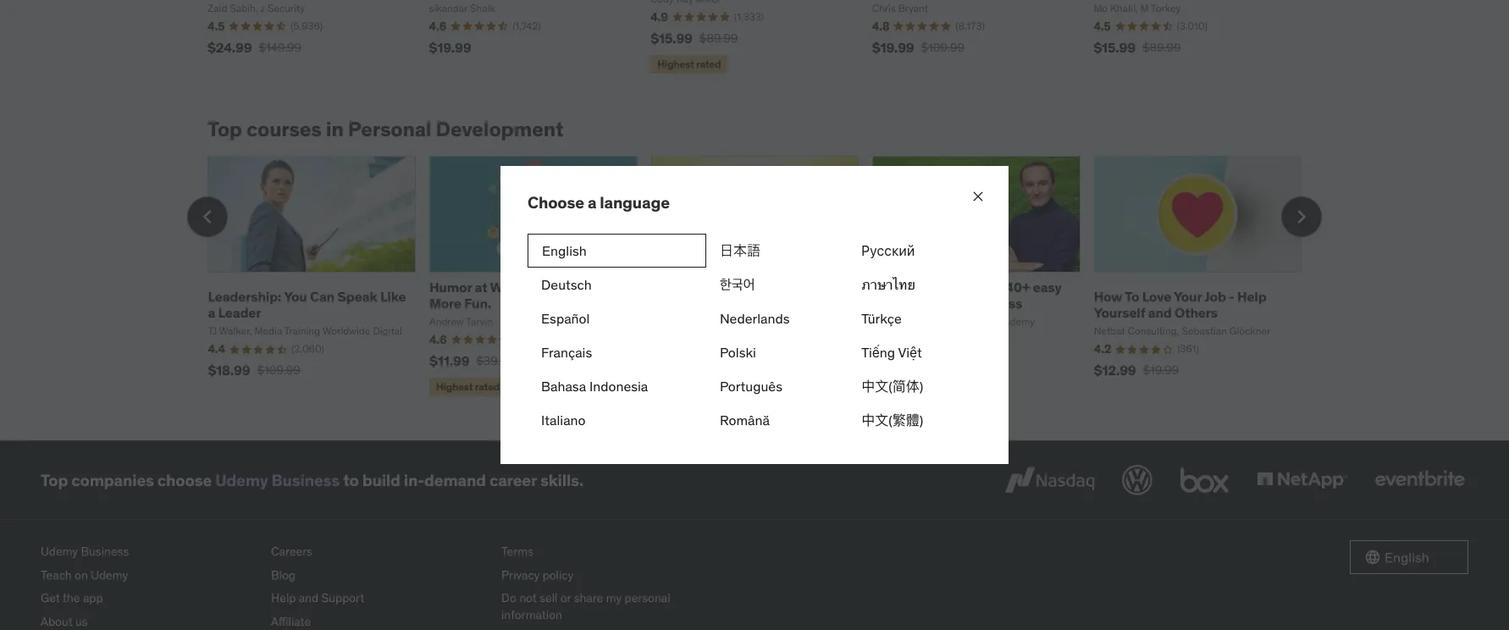 Task type: describe. For each thing, give the bounding box(es) containing it.
privacy policy link
[[501, 564, 718, 587]]

한국어
[[720, 276, 755, 293]]

volkswagen image
[[1119, 462, 1156, 499]]

2 vertical spatial udemy
[[91, 567, 128, 583]]

0 vertical spatial udemy business link
[[215, 470, 340, 490]]

bahasa indonesia
[[541, 378, 648, 395]]

carousel element
[[187, 156, 1322, 400]]

business inside udemy business teach on udemy get the app about us
[[81, 544, 129, 559]]

1 vertical spatial udemy business link
[[41, 541, 257, 564]]

careers blog help and support affiliate
[[271, 544, 364, 629]]

indonesia
[[589, 378, 648, 395]]

language
[[600, 192, 670, 213]]

share
[[574, 591, 603, 606]]

việt
[[898, 344, 922, 361]]

polski
[[720, 344, 756, 361]]

in-
[[404, 470, 424, 490]]

deutsch
[[541, 276, 592, 293]]

build
[[362, 470, 400, 490]]

netapp image
[[1253, 462, 1351, 499]]

한국어 link
[[706, 268, 848, 302]]

about us link
[[41, 611, 257, 630]]

in
[[326, 116, 344, 142]]

close modal image
[[970, 188, 987, 205]]

top for top companies choose udemy business to build in-demand career skills.
[[41, 470, 68, 490]]

italiano link
[[528, 403, 706, 437]]

careers link
[[271, 541, 488, 564]]

nederlands link
[[706, 302, 848, 335]]

eventbrite image
[[1371, 462, 1469, 499]]

tiếng việt link
[[848, 335, 982, 369]]

career
[[489, 470, 537, 490]]

português
[[720, 378, 783, 395]]

tiếng việt
[[862, 344, 922, 361]]

choose
[[157, 470, 212, 490]]

choose a language
[[528, 192, 670, 213]]

русский link
[[848, 234, 982, 268]]

next image
[[1288, 203, 1315, 230]]

中文(简体) link
[[848, 369, 982, 403]]

español link
[[528, 302, 706, 335]]

on
[[75, 567, 88, 583]]

中文(繁體)
[[862, 411, 923, 428]]

top courses in personal development
[[208, 116, 564, 142]]

nasdaq image
[[1001, 462, 1098, 499]]

information
[[501, 607, 562, 623]]

choose
[[528, 192, 584, 213]]

personal
[[625, 591, 670, 606]]

to
[[343, 470, 359, 490]]

ภาษาไทย link
[[848, 268, 982, 302]]

careers
[[271, 544, 312, 559]]

français link
[[528, 335, 706, 369]]

a
[[588, 192, 597, 213]]

english inside 'choose a language' dialog
[[542, 242, 587, 259]]

español
[[541, 310, 590, 327]]

app
[[83, 591, 103, 606]]

blog link
[[271, 564, 488, 587]]

small image
[[1364, 549, 1381, 566]]

do not sell or share my personal information button
[[501, 587, 718, 627]]

0 vertical spatial business
[[271, 470, 340, 490]]

日本語
[[720, 242, 761, 259]]

get the app link
[[41, 587, 257, 611]]

français
[[541, 344, 592, 361]]

türkçe
[[862, 310, 902, 327]]

about
[[41, 614, 73, 629]]

bahasa
[[541, 378, 586, 395]]

teach
[[41, 567, 72, 583]]

support
[[321, 591, 364, 606]]

not
[[519, 591, 537, 606]]

my
[[606, 591, 622, 606]]



Task type: locate. For each thing, give the bounding box(es) containing it.
1 horizontal spatial udemy
[[91, 567, 128, 583]]

udemy right the on
[[91, 567, 128, 583]]

skills.
[[540, 470, 584, 490]]

or
[[560, 591, 571, 606]]

1 horizontal spatial business
[[271, 470, 340, 490]]

personal
[[348, 116, 431, 142]]

0 vertical spatial top
[[208, 116, 242, 142]]

previous image
[[194, 203, 221, 230]]

português link
[[706, 369, 848, 403]]

udemy business teach on udemy get the app about us
[[41, 544, 129, 629]]

blog
[[271, 567, 296, 583]]

tiếng
[[862, 344, 895, 361]]

1 vertical spatial business
[[81, 544, 129, 559]]

english
[[542, 242, 587, 259], [1385, 549, 1429, 566]]

udemy business link up careers in the left bottom of the page
[[215, 470, 340, 490]]

companies
[[71, 470, 154, 490]]

help and support link
[[271, 587, 488, 611]]

top for top courses in personal development
[[208, 116, 242, 142]]

русский
[[862, 242, 915, 259]]

türkçe link
[[848, 302, 982, 335]]

help
[[271, 591, 296, 606]]

1 horizontal spatial english
[[1385, 549, 1429, 566]]

1 horizontal spatial top
[[208, 116, 242, 142]]

中文(简体)
[[862, 378, 923, 395]]

中文(繁體) link
[[848, 403, 982, 437]]

1 vertical spatial english
[[1385, 549, 1429, 566]]

courses
[[246, 116, 322, 142]]

terms
[[501, 544, 534, 559]]

english up deutsch
[[542, 242, 587, 259]]

nederlands
[[720, 310, 790, 327]]

terms link
[[501, 541, 718, 564]]

udemy
[[215, 470, 268, 490], [41, 544, 78, 559], [91, 567, 128, 583]]

română link
[[706, 403, 848, 437]]

udemy business link
[[215, 470, 340, 490], [41, 541, 257, 564]]

日本語 link
[[706, 234, 848, 268]]

affiliate link
[[271, 611, 488, 630]]

the
[[63, 591, 80, 606]]

english inside button
[[1385, 549, 1429, 566]]

bahasa indonesia link
[[528, 369, 706, 403]]

terms privacy policy do not sell or share my personal information
[[501, 544, 670, 623]]

udemy right choose
[[215, 470, 268, 490]]

business up the on
[[81, 544, 129, 559]]

english link
[[528, 234, 706, 268]]

english button
[[1350, 541, 1469, 574]]

business left to
[[271, 470, 340, 490]]

udemy up the teach
[[41, 544, 78, 559]]

box image
[[1176, 462, 1233, 499]]

development
[[436, 116, 564, 142]]

teach on udemy link
[[41, 564, 257, 587]]

business
[[271, 470, 340, 490], [81, 544, 129, 559]]

română
[[720, 411, 770, 428]]

choose a language dialog
[[501, 166, 1009, 464]]

0 horizontal spatial english
[[542, 242, 587, 259]]

0 horizontal spatial udemy
[[41, 544, 78, 559]]

top left "companies"
[[41, 470, 68, 490]]

english right small icon
[[1385, 549, 1429, 566]]

demand
[[424, 470, 486, 490]]

udemy business link up get the app link
[[41, 541, 257, 564]]

do
[[501, 591, 516, 606]]

1 vertical spatial udemy
[[41, 544, 78, 559]]

polski link
[[706, 335, 848, 369]]

ภาษาไทย
[[862, 276, 916, 293]]

0 vertical spatial udemy
[[215, 470, 268, 490]]

0 horizontal spatial business
[[81, 544, 129, 559]]

top companies choose udemy business to build in-demand career skills.
[[41, 470, 584, 490]]

0 horizontal spatial top
[[41, 470, 68, 490]]

top left courses
[[208, 116, 242, 142]]

2 horizontal spatial udemy
[[215, 470, 268, 490]]

affiliate
[[271, 614, 311, 629]]

and
[[299, 591, 319, 606]]

get
[[41, 591, 60, 606]]

0 vertical spatial english
[[542, 242, 587, 259]]

us
[[75, 614, 88, 629]]

italiano
[[541, 411, 586, 428]]

1 vertical spatial top
[[41, 470, 68, 490]]

top
[[208, 116, 242, 142], [41, 470, 68, 490]]

sell
[[540, 591, 558, 606]]

deutsch link
[[528, 268, 706, 302]]

policy
[[543, 567, 574, 583]]

privacy
[[501, 567, 540, 583]]



Task type: vqa. For each thing, say whether or not it's contained in the screenshot.
Română 'link'
yes



